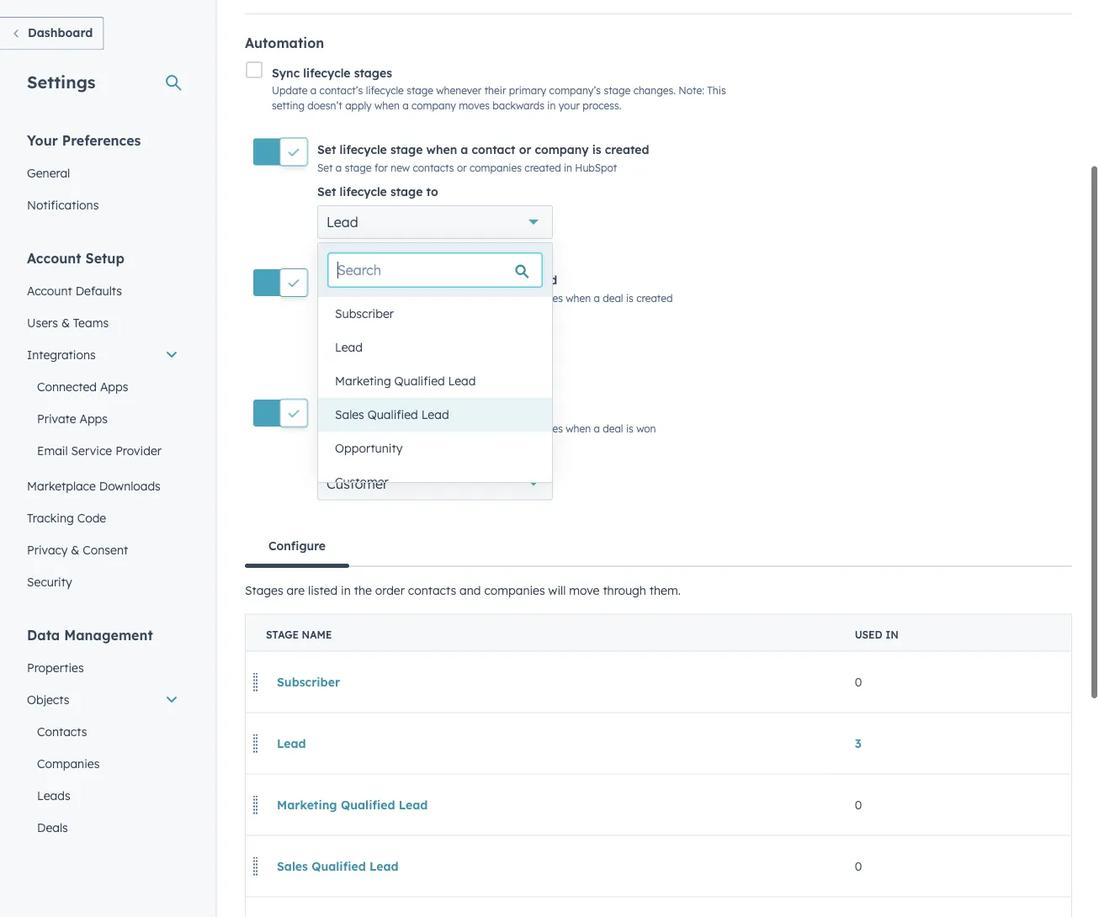 Task type: vqa. For each thing, say whether or not it's contained in the screenshot.


Task type: describe. For each thing, give the bounding box(es) containing it.
for for opportunity
[[375, 287, 388, 299]]

dashboard link
[[0, 17, 104, 50]]

setup
[[85, 250, 124, 266]]

account defaults
[[27, 283, 122, 298]]

apps for connected apps
[[100, 379, 128, 394]]

in inside set lifecycle stage when a contact or company is created set a stage for new contacts or companies created in hubspot
[[564, 156, 573, 169]]

connected apps link
[[17, 371, 189, 403]]

0 horizontal spatial won
[[513, 399, 537, 413]]

data management
[[27, 627, 153, 644]]

companies
[[37, 757, 100, 771]]

set lifecycle stage when a deal is won set a stage for associated contacts and companies when a deal is won
[[317, 399, 656, 430]]

lead inside dropdown button
[[327, 209, 358, 225]]

subscriber button for stage subscriber is currently in position 1. reorder it by using the up and down arrow keys. element in the bottom of the page
[[266, 661, 351, 694]]

users
[[27, 315, 58, 330]]

account for account defaults
[[27, 283, 72, 298]]

for for customer
[[375, 418, 388, 430]]

qualified for top marketing qualified lead button
[[395, 369, 445, 384]]

0 inside stage subscriber is currently in position 1. reorder it by using the up and down arrow keys. element
[[855, 670, 862, 685]]

will
[[549, 578, 566, 593]]

0 horizontal spatial or
[[457, 156, 467, 169]]

is inside set lifecycle stage when a contact or company is created set a stage for new contacts or companies created in hubspot
[[592, 137, 602, 152]]

general link
[[17, 157, 189, 189]]

0 vertical spatial subscriber
[[335, 301, 394, 316]]

general
[[27, 165, 70, 180]]

opportunity button
[[318, 427, 552, 461]]

consent
[[83, 543, 128, 557]]

objects
[[27, 693, 69, 707]]

move
[[569, 578, 600, 593]]

email
[[37, 443, 68, 458]]

6 set from the top
[[317, 310, 336, 325]]

changes.
[[634, 79, 676, 92]]

sales qualified lead for the bottommost sales qualified lead button
[[277, 854, 399, 869]]

teams
[[73, 315, 109, 330]]

backwards
[[493, 94, 545, 107]]

them.
[[650, 578, 681, 593]]

data
[[27, 627, 60, 644]]

account defaults link
[[17, 275, 189, 307]]

& for users
[[61, 315, 70, 330]]

apps for private apps
[[80, 411, 108, 426]]

sync lifecycle stages update a contact's lifecycle stage whenever their primary company's stage changes. note: this setting doesn't apply when a company moves backwards in your process.
[[272, 60, 726, 107]]

private apps link
[[17, 403, 189, 435]]

process.
[[583, 94, 622, 107]]

marketplace downloads
[[27, 479, 161, 493]]

contact
[[472, 137, 516, 152]]

4 set from the top
[[317, 268, 336, 283]]

lifecycle inside set lifecycle stage when a contact or company is created set a stage for new contacts or companies created in hubspot
[[340, 137, 387, 152]]

this
[[708, 79, 726, 92]]

contacts
[[37, 725, 87, 739]]

0 vertical spatial marketing
[[335, 369, 391, 384]]

management
[[64, 627, 153, 644]]

qualified for top sales qualified lead button
[[368, 402, 418, 417]]

doesn't
[[308, 94, 343, 107]]

defaults
[[76, 283, 122, 298]]

1 vertical spatial sales qualified lead button
[[266, 845, 410, 879]]

properties
[[27, 661, 84, 675]]

automation
[[245, 30, 324, 46]]

in right used
[[886, 623, 899, 636]]

private apps
[[37, 411, 108, 426]]

set lifecycle stage when a deal is created set a stage for associated contacts and companies when a deal is created
[[317, 268, 673, 299]]

set lifecycle stage to for opportunity
[[317, 310, 438, 325]]

customer button
[[318, 461, 552, 494]]

1 vertical spatial subscriber
[[277, 670, 340, 685]]

companies inside set lifecycle stage when a contact or company is created set a stage for new contacts or companies created in hubspot
[[470, 156, 522, 169]]

& for privacy
[[71, 543, 79, 557]]

leads
[[37, 789, 70, 803]]

used
[[855, 623, 883, 636]]

contacts right order
[[408, 578, 456, 593]]

stage
[[266, 623, 299, 636]]

new
[[391, 156, 410, 169]]

the
[[354, 578, 372, 593]]

8 set from the top
[[317, 418, 333, 430]]

provider
[[115, 443, 162, 458]]

sales for the bottommost sales qualified lead button
[[277, 854, 308, 869]]

deals link
[[17, 812, 189, 844]]

when inside sync lifecycle stages update a contact's lifecycle stage whenever their primary company's stage changes. note: this setting doesn't apply when a company moves backwards in your process.
[[375, 94, 400, 107]]

listed
[[308, 578, 338, 593]]

downloads
[[99, 479, 161, 493]]

customer button
[[317, 462, 553, 495]]

objects button
[[17, 684, 189, 716]]

Search search field
[[328, 248, 542, 282]]

code
[[77, 511, 106, 525]]

when inside set lifecycle stage when a contact or company is created set a stage for new contacts or companies created in hubspot
[[427, 137, 457, 152]]

account for account setup
[[27, 250, 81, 266]]

tracking code link
[[17, 502, 189, 534]]

leads link
[[17, 780, 189, 812]]

private
[[37, 411, 76, 426]]

to for lead
[[427, 179, 438, 194]]

opportunity inside button
[[335, 436, 403, 451]]

1 horizontal spatial lead button
[[318, 326, 552, 360]]

and for customer
[[490, 418, 508, 430]]

set lifecycle stage to for customer
[[317, 441, 438, 456]]

marketing qualified lead for top marketing qualified lead button
[[335, 369, 476, 384]]

0 vertical spatial sales qualified lead button
[[318, 393, 552, 427]]

company inside set lifecycle stage when a contact or company is created set a stage for new contacts or companies created in hubspot
[[535, 137, 589, 152]]

stage sales qualified lead is currently in position 4. reorder it by using the up and down arrow keys. element
[[245, 831, 1072, 893]]

settings
[[27, 71, 96, 92]]

are
[[287, 578, 305, 593]]

associated for customer
[[391, 418, 443, 430]]

company inside sync lifecycle stages update a contact's lifecycle stage whenever their primary company's stage changes. note: this setting doesn't apply when a company moves backwards in your process.
[[412, 94, 456, 107]]

1 horizontal spatial or
[[519, 137, 532, 152]]

primary
[[509, 79, 547, 92]]

opportunity inside popup button
[[327, 339, 404, 356]]

privacy & consent
[[27, 543, 128, 557]]

stages
[[354, 60, 392, 75]]

your preferences
[[27, 132, 141, 149]]

integrations
[[27, 347, 96, 362]]

contacts link
[[17, 716, 189, 748]]

in left the
[[341, 578, 351, 593]]

company's
[[549, 79, 601, 92]]

note:
[[679, 79, 705, 92]]



Task type: locate. For each thing, give the bounding box(es) containing it.
associated
[[391, 287, 443, 299], [391, 418, 443, 430]]

0 vertical spatial or
[[519, 137, 532, 152]]

in inside sync lifecycle stages update a contact's lifecycle stage whenever their primary company's stage changes. note: this setting doesn't apply when a company moves backwards in your process.
[[548, 94, 556, 107]]

a
[[311, 79, 317, 92], [403, 94, 409, 107], [461, 137, 468, 152], [336, 156, 342, 169], [461, 268, 468, 283], [336, 287, 342, 299], [594, 287, 600, 299], [461, 399, 468, 413], [336, 418, 342, 430], [594, 418, 600, 430]]

for inside set lifecycle stage when a deal is won set a stage for associated contacts and companies when a deal is won
[[375, 418, 388, 430]]

apps inside 'link'
[[80, 411, 108, 426]]

3 set from the top
[[317, 179, 336, 194]]

sync
[[272, 60, 300, 75]]

0 vertical spatial and
[[490, 287, 508, 299]]

1 vertical spatial sales qualified lead
[[277, 854, 399, 869]]

1 vertical spatial account
[[27, 283, 72, 298]]

0 horizontal spatial sales
[[277, 854, 308, 869]]

integrations button
[[17, 339, 189, 371]]

sales for top sales qualified lead button
[[335, 402, 364, 417]]

apps up service
[[80, 411, 108, 426]]

in left hubspot
[[564, 156, 573, 169]]

1 account from the top
[[27, 250, 81, 266]]

privacy
[[27, 543, 68, 557]]

connected apps
[[37, 379, 128, 394]]

qualified for the bottommost sales qualified lead button
[[312, 854, 366, 869]]

set lifecycle stage to down new
[[317, 179, 438, 194]]

0 vertical spatial associated
[[391, 287, 443, 299]]

in
[[548, 94, 556, 107], [564, 156, 573, 169], [341, 578, 351, 593], [886, 623, 899, 636]]

0 vertical spatial 0
[[855, 670, 862, 685]]

sales qualified lead for top sales qualified lead button
[[335, 402, 449, 417]]

through
[[603, 578, 647, 593]]

associated down search "search box"
[[391, 287, 443, 299]]

2 0 from the top
[[855, 793, 862, 808]]

1 0 from the top
[[855, 670, 862, 685]]

properties link
[[17, 652, 189, 684]]

set
[[317, 137, 336, 152], [317, 156, 333, 169], [317, 179, 336, 194], [317, 268, 336, 283], [317, 287, 333, 299], [317, 310, 336, 325], [317, 399, 336, 413], [317, 418, 333, 430], [317, 441, 336, 456]]

qualified
[[395, 369, 445, 384], [368, 402, 418, 417], [341, 793, 395, 807], [312, 854, 366, 869]]

contact's
[[320, 79, 363, 92]]

3 button
[[855, 731, 862, 746]]

subscriber up opportunity popup button on the top of the page
[[335, 301, 394, 316]]

1 to from the top
[[427, 179, 438, 194]]

preferences
[[62, 132, 141, 149]]

lifecycle inside the set lifecycle stage when a deal is created set a stage for associated contacts and companies when a deal is created
[[340, 268, 387, 283]]

their
[[485, 79, 506, 92]]

email service provider link
[[17, 435, 189, 467]]

apps down integrations button
[[100, 379, 128, 394]]

to up customer button
[[427, 441, 438, 456]]

0 vertical spatial for
[[375, 156, 388, 169]]

1 vertical spatial apps
[[80, 411, 108, 426]]

0 vertical spatial company
[[412, 94, 456, 107]]

your
[[27, 132, 58, 149]]

sales inside list box
[[335, 402, 364, 417]]

0 for sales
[[855, 854, 862, 869]]

account setup
[[27, 250, 124, 266]]

1 customer from the left
[[335, 470, 389, 485]]

marketing qualified lead for the bottommost marketing qualified lead button
[[277, 793, 428, 807]]

account
[[27, 250, 81, 266], [27, 283, 72, 298]]

0 vertical spatial account
[[27, 250, 81, 266]]

1 vertical spatial to
[[427, 310, 438, 325]]

1 set from the top
[[317, 137, 336, 152]]

sales qualified lead inside tab panel
[[277, 854, 399, 869]]

account up account defaults
[[27, 250, 81, 266]]

and inside the set lifecycle stage when a deal is created set a stage for associated contacts and companies when a deal is created
[[490, 287, 508, 299]]

stage lead is currently in position 2. reorder it by using the up and down arrow keys. element
[[245, 708, 1072, 770]]

users & teams
[[27, 315, 109, 330]]

for left new
[[375, 156, 388, 169]]

2 vertical spatial set lifecycle stage to
[[317, 441, 438, 456]]

list box
[[318, 292, 552, 494]]

email service provider
[[37, 443, 162, 458]]

0
[[855, 670, 862, 685], [855, 793, 862, 808], [855, 854, 862, 869]]

stage opportunity is currently in position 5. reorder it by using the up and down arrow keys. element
[[245, 893, 1072, 918]]

lifecycle
[[303, 60, 351, 75], [366, 79, 404, 92], [340, 137, 387, 152], [340, 179, 387, 194], [340, 268, 387, 283], [340, 310, 387, 325], [340, 399, 387, 413], [340, 441, 387, 456]]

0 inside the stage sales qualified lead is currently in position 4. reorder it by using the up and down arrow keys. element
[[855, 854, 862, 869]]

customer inside button
[[335, 470, 389, 485]]

configure
[[269, 533, 326, 548]]

1 set lifecycle stage to from the top
[[317, 179, 438, 194]]

or
[[519, 137, 532, 152], [457, 156, 467, 169]]

moves
[[459, 94, 490, 107]]

sales qualified lead button
[[318, 393, 552, 427], [266, 845, 410, 879]]

1 vertical spatial lead button
[[266, 722, 317, 756]]

companies inside set lifecycle stage when a deal is won set a stage for associated contacts and companies when a deal is won
[[511, 418, 563, 430]]

stages
[[245, 578, 284, 593]]

apply
[[345, 94, 372, 107]]

setting
[[272, 94, 305, 107]]

customer
[[335, 470, 389, 485], [327, 470, 388, 487]]

2 account from the top
[[27, 283, 72, 298]]

to
[[427, 179, 438, 194], [427, 310, 438, 325], [427, 441, 438, 456]]

1 vertical spatial won
[[637, 418, 656, 430]]

account up users
[[27, 283, 72, 298]]

and inside set lifecycle stage when a deal is won set a stage for associated contacts and companies when a deal is won
[[490, 418, 508, 430]]

tab panel containing stages are listed in the order contacts and companies will move through them.
[[245, 561, 1073, 918]]

and for opportunity
[[490, 287, 508, 299]]

0 vertical spatial &
[[61, 315, 70, 330]]

1 horizontal spatial sales
[[335, 402, 364, 417]]

companies
[[470, 156, 522, 169], [511, 287, 563, 299], [511, 418, 563, 430], [484, 578, 545, 593]]

contacts right new
[[413, 156, 454, 169]]

2 customer from the left
[[327, 470, 388, 487]]

subscriber button for list box containing subscriber
[[318, 292, 552, 326]]

company up hubspot
[[535, 137, 589, 152]]

dashboard
[[28, 25, 93, 40]]

2 set from the top
[[317, 156, 333, 169]]

contacts inside set lifecycle stage when a deal is won set a stage for associated contacts and companies when a deal is won
[[446, 418, 487, 430]]

1 vertical spatial subscriber button
[[266, 661, 351, 694]]

marketing qualified lead
[[335, 369, 476, 384], [277, 793, 428, 807]]

2 vertical spatial for
[[375, 418, 388, 430]]

set lifecycle stage to up customer button
[[317, 441, 438, 456]]

set lifecycle stage when a contact or company is created set a stage for new contacts or companies created in hubspot
[[317, 137, 650, 169]]

1 associated from the top
[[391, 287, 443, 299]]

company down whenever
[[412, 94, 456, 107]]

2 for from the top
[[375, 287, 388, 299]]

your
[[559, 94, 580, 107]]

tracking
[[27, 511, 74, 525]]

2 to from the top
[[427, 310, 438, 325]]

contacts inside the set lifecycle stage when a deal is created set a stage for associated contacts and companies when a deal is created
[[446, 287, 487, 299]]

marketplace downloads link
[[17, 470, 189, 502]]

stages are listed in the order contacts and companies will move through them.
[[245, 578, 681, 593]]

service
[[71, 443, 112, 458]]

1 vertical spatial or
[[457, 156, 467, 169]]

0 vertical spatial set lifecycle stage to
[[317, 179, 438, 194]]

for up customer button
[[375, 418, 388, 430]]

whenever
[[436, 79, 482, 92]]

1 vertical spatial set lifecycle stage to
[[317, 310, 438, 325]]

0 for marketing
[[855, 793, 862, 808]]

subscriber button inside stage subscriber is currently in position 1. reorder it by using the up and down arrow keys. element
[[266, 661, 351, 694]]

5 set from the top
[[317, 287, 333, 299]]

sales qualified lead inside list box
[[335, 402, 449, 417]]

for down search "search box"
[[375, 287, 388, 299]]

connected
[[37, 379, 97, 394]]

security
[[27, 575, 72, 589]]

2 set lifecycle stage to from the top
[[317, 310, 438, 325]]

0 horizontal spatial &
[[61, 315, 70, 330]]

subscriber button down name
[[266, 661, 351, 694]]

1 vertical spatial opportunity
[[335, 436, 403, 451]]

1 vertical spatial company
[[535, 137, 589, 152]]

2 associated from the top
[[391, 418, 443, 430]]

used in
[[855, 623, 899, 636]]

marketing
[[335, 369, 391, 384], [277, 793, 337, 807]]

and right order
[[460, 578, 481, 593]]

7 set from the top
[[317, 399, 336, 413]]

2 vertical spatial to
[[427, 441, 438, 456]]

contacts inside set lifecycle stage when a contact or company is created set a stage for new contacts or companies created in hubspot
[[413, 156, 454, 169]]

stage subscriber is currently in position 1. reorder it by using the up and down arrow keys. element
[[245, 647, 1072, 708]]

1 vertical spatial sales
[[277, 854, 308, 869]]

1 horizontal spatial company
[[535, 137, 589, 152]]

account setup element
[[17, 249, 189, 598]]

or up lead dropdown button
[[457, 156, 467, 169]]

1 horizontal spatial won
[[637, 418, 656, 430]]

list box containing subscriber
[[318, 292, 552, 494]]

0 inside stage marketing qualified lead is currently in position 3. reorder it by using the up and down arrow keys. element
[[855, 793, 862, 808]]

data management element
[[17, 626, 189, 918]]

subscriber button up opportunity popup button on the top of the page
[[318, 292, 552, 326]]

1 vertical spatial &
[[71, 543, 79, 557]]

for
[[375, 156, 388, 169], [375, 287, 388, 299], [375, 418, 388, 430]]

& right privacy
[[71, 543, 79, 557]]

in left the your
[[548, 94, 556, 107]]

contacts down search "search box"
[[446, 287, 487, 299]]

configure link
[[245, 521, 349, 563]]

or right contact
[[519, 137, 532, 152]]

associated up customer button
[[391, 418, 443, 430]]

0 vertical spatial subscriber button
[[318, 292, 552, 326]]

0 vertical spatial won
[[513, 399, 537, 413]]

1 for from the top
[[375, 156, 388, 169]]

3 to from the top
[[427, 441, 438, 456]]

1 vertical spatial for
[[375, 287, 388, 299]]

qualified for the bottommost marketing qualified lead button
[[341, 793, 395, 807]]

lead button
[[318, 326, 552, 360], [266, 722, 317, 756]]

companies link
[[17, 748, 189, 780]]

to for customer
[[427, 441, 438, 456]]

0 vertical spatial lead button
[[318, 326, 552, 360]]

0 vertical spatial apps
[[100, 379, 128, 394]]

tracking code
[[27, 511, 106, 525]]

1 vertical spatial marketing qualified lead
[[277, 793, 428, 807]]

3
[[855, 731, 862, 746]]

2 vertical spatial and
[[460, 578, 481, 593]]

subscriber down name
[[277, 670, 340, 685]]

&
[[61, 315, 70, 330], [71, 543, 79, 557]]

and up customer button
[[490, 418, 508, 430]]

set lifecycle stage to up opportunity popup button on the top of the page
[[317, 310, 438, 325]]

security link
[[17, 566, 189, 598]]

& right users
[[61, 315, 70, 330]]

1 vertical spatial and
[[490, 418, 508, 430]]

marketing qualified lead inside list box
[[335, 369, 476, 384]]

lifecycle inside set lifecycle stage when a deal is won set a stage for associated contacts and companies when a deal is won
[[340, 399, 387, 413]]

associated for opportunity
[[391, 287, 443, 299]]

for inside the set lifecycle stage when a deal is created set a stage for associated contacts and companies when a deal is created
[[375, 287, 388, 299]]

0 vertical spatial sales
[[335, 402, 364, 417]]

1 vertical spatial marketing
[[277, 793, 337, 807]]

company
[[412, 94, 456, 107], [535, 137, 589, 152]]

sales inside the stage sales qualified lead is currently in position 4. reorder it by using the up and down arrow keys. element
[[277, 854, 308, 869]]

set lifecycle stage to for lead
[[317, 179, 438, 194]]

hubspot
[[575, 156, 617, 169]]

1 vertical spatial 0
[[855, 793, 862, 808]]

1 vertical spatial marketing qualified lead button
[[266, 783, 439, 817]]

companies inside the set lifecycle stage when a deal is created set a stage for associated contacts and companies when a deal is created
[[511, 287, 563, 299]]

privacy & consent link
[[17, 534, 189, 566]]

deal
[[472, 268, 497, 283], [603, 287, 624, 299], [472, 399, 497, 413], [603, 418, 624, 430]]

update
[[272, 79, 308, 92]]

order
[[375, 578, 405, 593]]

0 vertical spatial marketing qualified lead
[[335, 369, 476, 384]]

0 horizontal spatial company
[[412, 94, 456, 107]]

0 vertical spatial sales qualified lead
[[335, 402, 449, 417]]

associated inside the set lifecycle stage when a deal is created set a stage for associated contacts and companies when a deal is created
[[391, 287, 443, 299]]

and down search "search box"
[[490, 287, 508, 299]]

to up opportunity popup button on the top of the page
[[427, 310, 438, 325]]

tab panel
[[245, 561, 1073, 918]]

to for opportunity
[[427, 310, 438, 325]]

9 set from the top
[[317, 441, 336, 456]]

0 vertical spatial marketing qualified lead button
[[318, 360, 552, 393]]

when
[[375, 94, 400, 107], [427, 137, 457, 152], [427, 268, 457, 283], [566, 287, 591, 299], [427, 399, 457, 413], [566, 418, 591, 430]]

stage marketing qualified lead is currently in position 3. reorder it by using the up and down arrow keys. element
[[245, 770, 1072, 831]]

stage
[[407, 79, 434, 92], [604, 79, 631, 92], [391, 137, 423, 152], [345, 156, 372, 169], [391, 179, 423, 194], [391, 268, 423, 283], [345, 287, 372, 299], [391, 310, 423, 325], [391, 399, 423, 413], [345, 418, 372, 430], [391, 441, 423, 456]]

0 horizontal spatial lead button
[[266, 722, 317, 756]]

contacts up customer button
[[446, 418, 487, 430]]

customer inside popup button
[[327, 470, 388, 487]]

1 vertical spatial associated
[[391, 418, 443, 430]]

stage name
[[266, 623, 332, 636]]

to up lead dropdown button
[[427, 179, 438, 194]]

associated inside set lifecycle stage when a deal is won set a stage for associated contacts and companies when a deal is won
[[391, 418, 443, 430]]

deals
[[37, 821, 68, 835]]

notifications link
[[17, 189, 189, 221]]

3 set lifecycle stage to from the top
[[317, 441, 438, 456]]

your preferences element
[[17, 131, 189, 221]]

3 0 from the top
[[855, 854, 862, 869]]

1 horizontal spatial &
[[71, 543, 79, 557]]

lead button
[[317, 200, 553, 234]]

subscriber button
[[318, 292, 552, 326], [266, 661, 351, 694]]

marketplace
[[27, 479, 96, 493]]

0 vertical spatial to
[[427, 179, 438, 194]]

2 vertical spatial 0
[[855, 854, 862, 869]]

0 vertical spatial opportunity
[[327, 339, 404, 356]]

for inside set lifecycle stage when a contact or company is created set a stage for new contacts or companies created in hubspot
[[375, 156, 388, 169]]

users & teams link
[[17, 307, 189, 339]]

3 for from the top
[[375, 418, 388, 430]]



